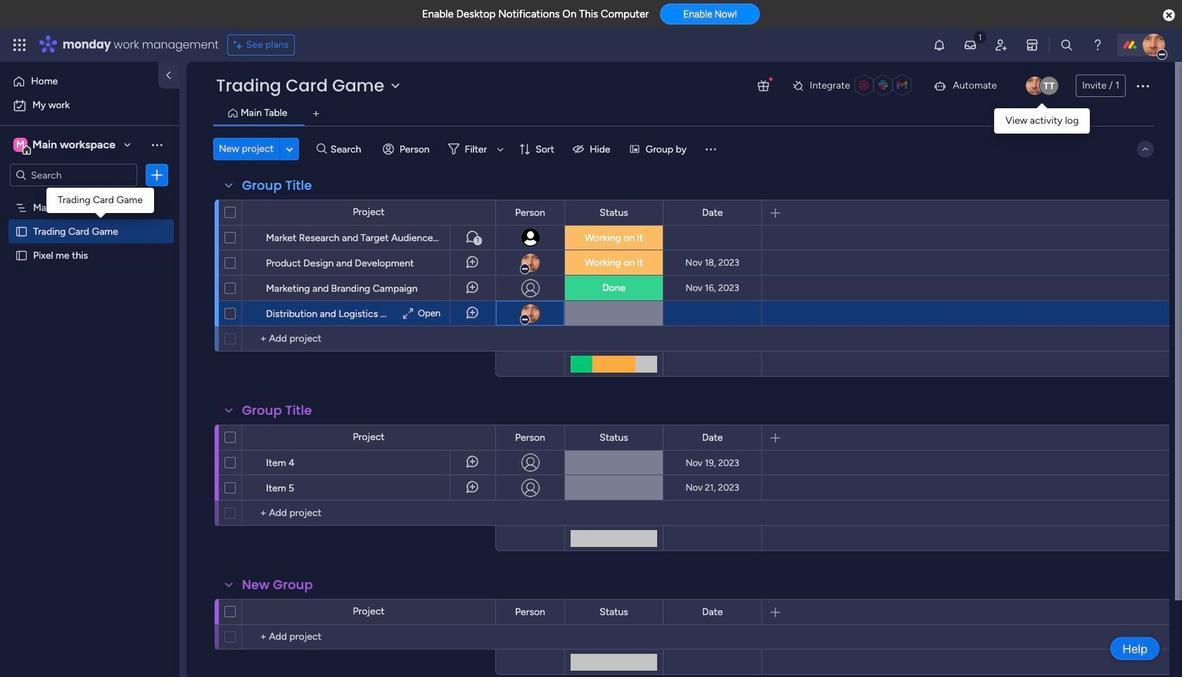 Task type: vqa. For each thing, say whether or not it's contained in the screenshot.
See plans image
yes



Task type: locate. For each thing, give the bounding box(es) containing it.
tab list
[[213, 103, 1154, 126]]

1 vertical spatial + add project text field
[[249, 629, 489, 646]]

select product image
[[13, 38, 27, 52]]

list box
[[0, 192, 179, 457]]

option
[[8, 70, 150, 93], [8, 94, 171, 117], [0, 195, 179, 197]]

0 vertical spatial public board image
[[15, 225, 28, 238]]

arrow down image
[[492, 141, 509, 158]]

see plans image
[[233, 37, 246, 53]]

update feed image
[[963, 38, 978, 52]]

2 public board image from the top
[[15, 248, 28, 262]]

2 + add project text field from the top
[[249, 629, 489, 646]]

workspace options image
[[150, 138, 164, 152]]

options image
[[1135, 77, 1151, 94], [150, 168, 164, 182], [196, 220, 207, 255], [196, 245, 207, 280], [196, 271, 207, 306], [196, 296, 207, 331], [196, 445, 207, 480], [196, 470, 207, 506]]

menu image
[[704, 142, 718, 156]]

+ Add project text field
[[249, 505, 489, 522], [249, 629, 489, 646]]

notifications image
[[933, 38, 947, 52]]

invite members image
[[994, 38, 1009, 52]]

public board image
[[15, 225, 28, 238], [15, 248, 28, 262]]

1 + add project text field from the top
[[249, 505, 489, 522]]

collapse image
[[1140, 144, 1151, 155]]

add view image
[[313, 109, 319, 119]]

None field
[[239, 177, 316, 195], [512, 205, 549, 221], [596, 205, 632, 221], [699, 205, 727, 221], [239, 402, 316, 420], [512, 430, 549, 446], [596, 430, 632, 446], [699, 430, 727, 446], [239, 576, 317, 595], [512, 605, 549, 620], [596, 605, 632, 620], [699, 605, 727, 620], [239, 177, 316, 195], [512, 205, 549, 221], [596, 205, 632, 221], [699, 205, 727, 221], [239, 402, 316, 420], [512, 430, 549, 446], [596, 430, 632, 446], [699, 430, 727, 446], [239, 576, 317, 595], [512, 605, 549, 620], [596, 605, 632, 620], [699, 605, 727, 620]]

2 vertical spatial option
[[0, 195, 179, 197]]

1 vertical spatial public board image
[[15, 248, 28, 262]]

tab
[[305, 103, 328, 125]]

0 vertical spatial + add project text field
[[249, 505, 489, 522]]

v2 search image
[[317, 141, 327, 157]]

Search field
[[327, 139, 369, 159]]



Task type: describe. For each thing, give the bounding box(es) containing it.
workspace image
[[13, 137, 27, 153]]

search everything image
[[1060, 38, 1074, 52]]

1 public board image from the top
[[15, 225, 28, 238]]

monday marketplace image
[[1025, 38, 1039, 52]]

workspace selection element
[[13, 137, 118, 155]]

1 vertical spatial option
[[8, 94, 171, 117]]

help image
[[1091, 38, 1105, 52]]

+ Add project text field
[[249, 331, 489, 348]]

1 image
[[974, 29, 987, 45]]

dapulse close image
[[1163, 8, 1175, 23]]

angle down image
[[286, 144, 293, 154]]

james peterson image
[[1026, 77, 1044, 95]]

terry turtle image
[[1040, 77, 1058, 95]]

james peterson image
[[1143, 34, 1165, 56]]

Search in workspace field
[[30, 167, 118, 183]]

0 vertical spatial option
[[8, 70, 150, 93]]



